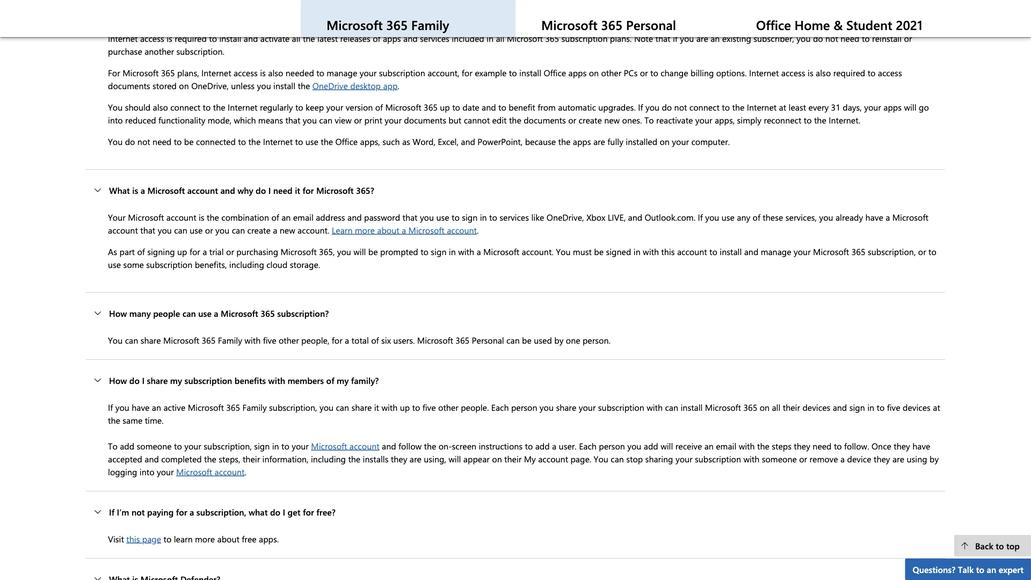 Task type: locate. For each thing, give the bounding box(es) containing it.
i'm
[[117, 506, 129, 518]]

that
[[656, 32, 671, 44], [286, 114, 301, 126], [403, 211, 418, 223], [140, 224, 155, 236]]

onedrive desktop app .
[[313, 80, 400, 91]]

1 vertical spatial up
[[177, 246, 187, 257]]

for inside the for microsoft 365 plans, internet access is also needed to manage your subscription account, for example to install office apps on other pcs or to change billing options. internet access is also required to access documents stored on onedrive, unless you install the
[[462, 67, 473, 78]]

1 horizontal spatial manage
[[761, 246, 792, 257]]

subscription inside if you have an active microsoft 365 family subscription, you can share it with up to five other people. each person you share your subscription with can install microsoft 365 on all their devices and sign in to five devices at the same time.
[[599, 401, 645, 413]]

date
[[463, 101, 480, 113]]

1 horizontal spatial it
[[374, 401, 379, 413]]

and follow the on-screen instructions to add a user. each person you add will receive an email with the steps they need to follow. once they have accepted and completed the steps, their information, including the installs they are using, will appear on their my account page. you can stop sharing your subscription with someone or remove a device they are using by logging into your
[[108, 440, 939, 478]]

0 vertical spatial how
[[109, 307, 127, 319]]

2 horizontal spatial up
[[440, 101, 450, 113]]

email
[[293, 211, 314, 223], [717, 440, 737, 452]]

will left go
[[905, 101, 917, 113]]

stop
[[627, 453, 643, 465]]

access inside internet access is required to install and activate all the latest releases of apps and services included in all microsoft 365 subscription plans. note that if you are an existing subscriber, you do not need to reinstall or purchase another subscription.
[[140, 32, 164, 44]]

0 horizontal spatial required
[[175, 32, 207, 44]]

have right already
[[866, 211, 884, 223]]

page
[[142, 533, 161, 545]]

0 vertical spatial onedrive,
[[191, 80, 229, 91]]

1 horizontal spatial i
[[269, 184, 271, 196]]

required
[[175, 32, 207, 44], [834, 67, 866, 78]]

1 vertical spatial onedrive,
[[547, 211, 584, 223]]

five up the benefits
[[263, 334, 277, 346]]

latest
[[318, 32, 338, 44]]

2 horizontal spatial five
[[888, 401, 901, 413]]

the left installs
[[348, 453, 361, 465]]

onedrive, right like
[[547, 211, 584, 223]]

1 horizontal spatial at
[[934, 401, 941, 413]]

apps.
[[259, 533, 279, 545]]

0 horizontal spatial this
[[126, 533, 140, 545]]

documents up word,
[[404, 114, 447, 126]]

purchasing
[[237, 246, 278, 257]]

devices up remove
[[803, 401, 831, 413]]

1 horizontal spatial each
[[579, 440, 597, 452]]

is inside what is a microsoft account and why do i need it for microsoft 365? dropdown button
[[132, 184, 138, 196]]

learn
[[332, 224, 353, 236]]

1 horizontal spatial other
[[439, 401, 459, 413]]

your up the desktop
[[360, 67, 377, 78]]

if up accepted
[[108, 401, 113, 413]]

family left included
[[412, 16, 449, 33]]

in
[[487, 32, 494, 44], [480, 211, 487, 223], [449, 246, 456, 257], [634, 246, 641, 257], [868, 401, 875, 413], [272, 440, 279, 452]]

1 devices from the left
[[803, 401, 831, 413]]

0 vertical spatial email
[[293, 211, 314, 223]]

or inside your microsoft account is the combination of an email address and password that you use to sign in to services like onedrive, xbox live, and outlook.com. if you use any of these services, you already have a microsoft account that you can use or you can create a new account.
[[205, 224, 213, 236]]

1 horizontal spatial office
[[544, 67, 567, 78]]

2 how from the top
[[109, 375, 127, 386]]

or inside the for microsoft 365 plans, internet access is also needed to manage your subscription account, for example to install office apps on other pcs or to change billing options. internet access is also required to access documents stored on onedrive, unless you install the
[[640, 67, 648, 78]]

use up learn more about a microsoft account .
[[437, 211, 450, 223]]

not up "reactivate" at the top right of page
[[675, 101, 688, 113]]

also down stored
[[153, 101, 168, 113]]

that up signing
[[140, 224, 155, 236]]

and inside as part of signing up for a trial or purchasing microsoft 365, you will be prompted to sign in with a microsoft account. you must be signed in with this account to install and manage your microsoft 365 subscription, or to use some subscription benefits, including cloud storage.
[[745, 246, 759, 257]]

1 my from the left
[[170, 375, 182, 386]]

0 vertical spatial person
[[512, 401, 538, 413]]

0 vertical spatial to
[[645, 114, 654, 126]]

365 inside how many people can use a microsoft 365 subscription? dropdown button
[[261, 307, 275, 319]]

0 vertical spatial personal
[[627, 16, 677, 33]]

how many people can use a microsoft 365 subscription?
[[109, 307, 329, 319]]

i up same at the bottom left of the page
[[142, 375, 145, 386]]

of left six
[[371, 334, 379, 346]]

each inside and follow the on-screen instructions to add a user. each person you add will receive an email with the steps they need to follow. once they have accepted and completed the steps, their information, including the installs they are using, will appear on their my account page. you can stop sharing your subscription with someone or remove a device they are using by logging into your
[[579, 440, 597, 452]]

they
[[794, 440, 811, 452], [894, 440, 911, 452], [391, 453, 408, 465], [874, 453, 891, 465]]

of inside internet access is required to install and activate all the latest releases of apps and services included in all microsoft 365 subscription plans. note that if you are an existing subscriber, you do not need to reinstall or purchase another subscription.
[[373, 32, 381, 44]]

including down purchasing
[[229, 259, 264, 270]]

1 vertical spatial have
[[132, 401, 150, 413]]

all inside if you have an active microsoft 365 family subscription, you can share it with up to five other people. each person you share your subscription with can install microsoft 365 on all their devices and sign in to five devices at the same time.
[[773, 401, 781, 413]]

existing
[[723, 32, 752, 44]]

0 vertical spatial about
[[377, 224, 400, 236]]

you right unless
[[257, 80, 271, 91]]

0 horizontal spatial it
[[295, 184, 300, 196]]

you inside and follow the on-screen instructions to add a user. each person you add will receive an email with the steps they need to follow. once they have accepted and completed the steps, their information, including the installs they are using, will appear on their my account page. you can stop sharing your subscription with someone or remove a device they are using by logging into your
[[594, 453, 609, 465]]

email left address
[[293, 211, 314, 223]]

1 vertical spatial i
[[142, 375, 145, 386]]

0 horizontal spatial devices
[[803, 401, 831, 413]]

my up active
[[170, 375, 182, 386]]

1 vertical spatial manage
[[761, 246, 792, 257]]

use down keep at the left of page
[[306, 135, 319, 147]]

in right included
[[487, 32, 494, 44]]

learn more about a microsoft account link
[[332, 224, 477, 236]]

you right if
[[680, 32, 695, 44]]

options.
[[717, 67, 747, 78]]

are right if
[[697, 32, 709, 44]]

top
[[1007, 540, 1021, 552]]

manage
[[327, 67, 358, 78], [761, 246, 792, 257]]

an right receive
[[705, 440, 714, 452]]

2 horizontal spatial office
[[757, 16, 792, 33]]

0 horizontal spatial each
[[492, 401, 509, 413]]

the inside your microsoft account is the combination of an email address and password that you use to sign in to services like onedrive, xbox live, and outlook.com. if you use any of these services, you already have a microsoft account that you can use or you can create a new account.
[[207, 211, 219, 223]]

by inside and follow the on-screen instructions to add a user. each person you add will receive an email with the steps they need to follow. once they have accepted and completed the steps, their information, including the installs they are using, will appear on their my account page. you can stop sharing your subscription with someone or remove a device they are using by logging into your
[[930, 453, 939, 465]]

someone inside and follow the on-screen instructions to add a user. each person you add will receive an email with the steps they need to follow. once they have accepted and completed the steps, their information, including the installs they are using, will appear on their my account page. you can stop sharing your subscription with someone or remove a device they are using by logging into your
[[762, 453, 797, 465]]

sign inside as part of signing up for a trial or purchasing microsoft 365, you will be prompted to sign in with a microsoft account. you must be signed in with this account to install and manage your microsoft 365 subscription, or to use some subscription benefits, including cloud storage.
[[431, 246, 447, 257]]

your up information,
[[292, 440, 309, 452]]

1 horizontal spatial personal
[[627, 16, 677, 33]]

2 horizontal spatial have
[[913, 440, 931, 452]]

manage down 'these'
[[761, 246, 792, 257]]

0 vertical spatial account.
[[298, 224, 330, 236]]

1 vertical spatial account.
[[522, 246, 554, 257]]

internet
[[108, 32, 138, 44], [202, 67, 231, 78], [750, 67, 779, 78], [228, 101, 258, 113], [747, 101, 777, 113], [263, 135, 293, 147]]

0 horizontal spatial have
[[132, 401, 150, 413]]

how for how many people can use a microsoft 365 subscription?
[[109, 307, 127, 319]]

account,
[[428, 67, 460, 78]]

1 horizontal spatial create
[[579, 114, 602, 126]]

2 horizontal spatial their
[[783, 401, 801, 413]]

share down the family?
[[352, 401, 372, 413]]

1 horizontal spatial this
[[662, 246, 675, 257]]

up
[[440, 101, 450, 113], [177, 246, 187, 257], [400, 401, 410, 413]]

sign inside if you have an active microsoft 365 family subscription, you can share it with up to five other people. each person you share your subscription with can install microsoft 365 on all their devices and sign in to five devices at the same time.
[[850, 401, 866, 413]]

2 add from the left
[[536, 440, 550, 452]]

1 vertical spatial someone
[[762, 453, 797, 465]]

in inside internet access is required to install and activate all the latest releases of apps and services included in all microsoft 365 subscription plans. note that if you are an existing subscriber, you do not need to reinstall or purchase another subscription.
[[487, 32, 494, 44]]

their inside if you have an active microsoft 365 family subscription, you can share it with up to five other people. each person you share your subscription with can install microsoft 365 on all their devices and sign in to five devices at the same time.
[[783, 401, 801, 413]]

are
[[697, 32, 709, 44], [594, 135, 606, 147], [410, 453, 422, 465], [893, 453, 905, 465]]

0 horizontal spatial new
[[280, 224, 295, 236]]

up inside as part of signing up for a trial or purchasing microsoft 365, you will be prompted to sign in with a microsoft account. you must be signed in with this account to install and manage your microsoft 365 subscription, or to use some subscription benefits, including cloud storage.
[[177, 246, 187, 257]]

internet inside internet access is required to install and activate all the latest releases of apps and services included in all microsoft 365 subscription plans. note that if you are an existing subscriber, you do not need to reinstall or purchase another subscription.
[[108, 32, 138, 44]]

2 horizontal spatial also
[[816, 67, 832, 78]]

1 vertical spatial to
[[108, 440, 118, 452]]

2 my from the left
[[337, 375, 349, 386]]

services inside internet access is required to install and activate all the latest releases of apps and services included in all microsoft 365 subscription plans. note that if you are an existing subscriber, you do not need to reinstall or purchase another subscription.
[[420, 32, 450, 44]]

0 horizontal spatial about
[[217, 533, 240, 545]]

2 horizontal spatial i
[[283, 506, 285, 518]]

more right learn
[[195, 533, 215, 545]]

0 horizontal spatial manage
[[327, 67, 358, 78]]

that inside you should also connect to the internet regularly to keep your version of microsoft 365 up to date and to benefit from automatic upgrades. if you do not connect to the internet at least every 31 days, your apps will go into reduced functionality mode, which means that you can view or print your documents but cannot edit the documents or create new ones. to reactivate your apps, simply reconnect to the internet.
[[286, 114, 301, 126]]

billing
[[691, 67, 714, 78]]

0 horizontal spatial account.
[[298, 224, 330, 236]]

0 vertical spatial new
[[605, 114, 620, 126]]

up inside you should also connect to the internet regularly to keep your version of microsoft 365 up to date and to benefit from automatic upgrades. if you do not connect to the internet at least every 31 days, your apps will go into reduced functionality mode, which means that you can view or print your documents but cannot edit the documents or create new ones. to reactivate your apps, simply reconnect to the internet.
[[440, 101, 450, 113]]

in down what is a microsoft account and why do i need it for microsoft 365? dropdown button
[[480, 211, 487, 223]]

up up "follow"
[[400, 401, 410, 413]]

0 vertical spatial office
[[757, 16, 792, 33]]

in up once
[[868, 401, 875, 413]]

receive
[[676, 440, 703, 452]]

documents down for
[[108, 80, 150, 91]]

0 horizontal spatial someone
[[137, 440, 172, 452]]

microsoft inside how many people can use a microsoft 365 subscription? dropdown button
[[221, 307, 258, 319]]

1 vertical spatial services
[[500, 211, 529, 223]]

not
[[826, 32, 839, 44], [675, 101, 688, 113], [137, 135, 150, 147], [132, 506, 145, 518]]

be
[[184, 135, 194, 147], [369, 246, 378, 257], [595, 246, 604, 257], [522, 334, 532, 346]]

1 vertical spatial into
[[140, 466, 155, 478]]

0 horizontal spatial including
[[229, 259, 264, 270]]

subscription inside the for microsoft 365 plans, internet access is also needed to manage your subscription account, for example to install office apps on other pcs or to change billing options. internet access is also required to access documents stored on onedrive, unless you install the
[[379, 67, 426, 78]]

of right members
[[327, 375, 335, 386]]

onedrive, inside the for microsoft 365 plans, internet access is also needed to manage your subscription account, for example to install office apps on other pcs or to change billing options. internet access is also required to access documents stored on onedrive, unless you install the
[[191, 80, 229, 91]]

1 horizontal spatial to
[[645, 114, 654, 126]]

required inside the for microsoft 365 plans, internet access is also needed to manage your subscription account, for example to install office apps on other pcs or to change billing options. internet access is also required to access documents stored on onedrive, unless you install the
[[834, 67, 866, 78]]

desktop
[[351, 80, 381, 91]]

0 horizontal spatial my
[[170, 375, 182, 386]]

into right logging
[[140, 466, 155, 478]]

you up stop
[[628, 440, 642, 452]]

by right using
[[930, 453, 939, 465]]

view
[[335, 114, 352, 126]]

create down combination
[[248, 224, 271, 236]]

home
[[795, 16, 831, 33]]

an left existing
[[711, 32, 720, 44]]

1 horizontal spatial into
[[140, 466, 155, 478]]

1 horizontal spatial their
[[505, 453, 522, 465]]

2 vertical spatial office
[[336, 135, 358, 147]]

into inside and follow the on-screen instructions to add a user. each person you add will receive an email with the steps they need to follow. once they have accepted and completed the steps, their information, including the installs they are using, will appear on their my account page. you can stop sharing your subscription with someone or remove a device they are using by logging into your
[[140, 466, 155, 478]]

the down 'needed'
[[298, 80, 310, 91]]

do inside internet access is required to install and activate all the latest releases of apps and services included in all microsoft 365 subscription plans. note that if you are an existing subscriber, you do not need to reinstall or purchase another subscription.
[[814, 32, 824, 44]]

do right what
[[270, 506, 281, 518]]

account inside and follow the on-screen instructions to add a user. each person you add will receive an email with the steps they need to follow. once they have accepted and completed the steps, their information, including the installs they are using, will appear on their my account page. you can stop sharing your subscription with someone or remove a device they are using by logging into your
[[539, 453, 569, 465]]

0 horizontal spatial documents
[[108, 80, 150, 91]]

computer.
[[692, 135, 730, 147]]

1 horizontal spatial new
[[605, 114, 620, 126]]

have up same at the bottom left of the page
[[132, 401, 150, 413]]

is right what
[[132, 184, 138, 196]]

at inside if you have an active microsoft 365 family subscription, you can share it with up to five other people. each person you share your subscription with can install microsoft 365 on all their devices and sign in to five devices at the same time.
[[934, 401, 941, 413]]

is up every
[[808, 67, 814, 78]]

they down "follow"
[[391, 453, 408, 465]]

of inside you should also connect to the internet regularly to keep your version of microsoft 365 up to date and to benefit from automatic upgrades. if you do not connect to the internet at least every 31 days, your apps will go into reduced functionality mode, which means that you can view or print your documents but cannot edit the documents or create new ones. to reactivate your apps, simply reconnect to the internet.
[[376, 101, 383, 113]]

1 vertical spatial at
[[934, 401, 941, 413]]

is inside internet access is required to install and activate all the latest releases of apps and services included in all microsoft 365 subscription plans. note that if you are an existing subscriber, you do not need to reinstall or purchase another subscription.
[[167, 32, 172, 44]]

my
[[170, 375, 182, 386], [337, 375, 349, 386]]

0 vertical spatial create
[[579, 114, 602, 126]]

2 vertical spatial other
[[439, 401, 459, 413]]

subscription, inside dropdown button
[[197, 506, 246, 518]]

0 vertical spatial have
[[866, 211, 884, 223]]

have
[[866, 211, 884, 223], [132, 401, 150, 413], [913, 440, 931, 452]]

activate
[[261, 32, 290, 44]]

a inside what is a microsoft account and why do i need it for microsoft 365? dropdown button
[[141, 184, 145, 196]]

questions? talk to an expert button
[[906, 559, 1032, 580]]

these
[[763, 211, 784, 223]]

new down upgrades.
[[605, 114, 620, 126]]

create down 'automatic'
[[579, 114, 602, 126]]

1 horizontal spatial documents
[[404, 114, 447, 126]]

apps up 'automatic'
[[569, 67, 587, 78]]

screen
[[452, 440, 477, 452]]

for
[[108, 67, 120, 78]]

you can share microsoft 365 family with five other people, for a total of six users. microsoft 365 personal can be used by one person.
[[108, 334, 611, 346]]

in inside if you have an active microsoft 365 family subscription, you can share it with up to five other people. each person you share your subscription with can install microsoft 365 on all their devices and sign in to five devices at the same time.
[[868, 401, 875, 413]]

one
[[566, 334, 581, 346]]

1 vertical spatial each
[[579, 440, 597, 452]]

steps
[[772, 440, 792, 452]]

a up "visit this page to learn more about free apps."
[[190, 506, 194, 518]]

you
[[680, 32, 695, 44], [797, 32, 811, 44], [257, 80, 271, 91], [646, 101, 660, 113], [303, 114, 317, 126], [420, 211, 434, 223], [706, 211, 720, 223], [820, 211, 834, 223], [158, 224, 172, 236], [216, 224, 230, 236], [337, 246, 351, 257], [115, 401, 129, 413], [320, 401, 334, 413], [540, 401, 554, 413], [628, 440, 642, 452]]

person.
[[583, 334, 611, 346]]

1 horizontal spatial email
[[717, 440, 737, 452]]

1 horizontal spatial person
[[599, 440, 625, 452]]

office
[[757, 16, 792, 33], [544, 67, 567, 78], [336, 135, 358, 147]]

0 horizontal spatial i
[[142, 375, 145, 386]]

as part of signing up for a trial or purchasing microsoft 365, you will be prompted to sign in with a microsoft account. you must be signed in with this account to install and manage your microsoft 365 subscription, or to use some subscription benefits, including cloud storage.
[[108, 246, 937, 270]]

a left the user.
[[552, 440, 557, 452]]

also inside you should also connect to the internet regularly to keep your version of microsoft 365 up to date and to benefit from automatic upgrades. if you do not connect to the internet at least every 31 days, your apps will go into reduced functionality mode, which means that you can view or print your documents but cannot edit the documents or create new ones. to reactivate your apps, simply reconnect to the internet.
[[153, 101, 168, 113]]

as
[[108, 246, 117, 257]]

more
[[355, 224, 375, 236], [195, 533, 215, 545]]

you
[[108, 101, 123, 113], [108, 135, 123, 147], [556, 246, 571, 257], [108, 334, 123, 346], [594, 453, 609, 465]]

like
[[532, 211, 545, 223]]

i inside dropdown button
[[142, 375, 145, 386]]

pcs
[[624, 67, 638, 78]]

i
[[269, 184, 271, 196], [142, 375, 145, 386], [283, 506, 285, 518]]

family?
[[351, 375, 379, 386]]

you down members
[[320, 401, 334, 413]]

1 how from the top
[[109, 307, 127, 319]]

0 horizontal spatial services
[[420, 32, 450, 44]]

add up sharing
[[644, 440, 659, 452]]

completed
[[161, 453, 202, 465]]

email right receive
[[717, 440, 737, 452]]

do inside how do i share my subscription benefits with members of my family? dropdown button
[[129, 375, 140, 386]]

other left pcs
[[602, 67, 622, 78]]

microsoft account link
[[311, 440, 380, 452], [176, 466, 245, 478]]

other
[[602, 67, 622, 78], [279, 334, 299, 346], [439, 401, 459, 413]]

you for you do not need to be connected to the internet to use the office apps, such as word, excel, and powerpoint, because the apps are fully installed on your computer.
[[108, 135, 123, 147]]

five
[[263, 334, 277, 346], [423, 401, 436, 413], [888, 401, 901, 413]]

how for how do i share my subscription benefits with members of my family?
[[109, 375, 127, 386]]

the left combination
[[207, 211, 219, 223]]

microsoft
[[327, 16, 383, 33], [542, 16, 598, 33], [507, 32, 543, 44], [123, 67, 159, 78], [386, 101, 422, 113], [148, 184, 185, 196], [316, 184, 354, 196], [128, 211, 164, 223], [893, 211, 929, 223], [409, 224, 445, 236], [281, 246, 317, 257], [484, 246, 520, 257], [814, 246, 850, 257], [221, 307, 258, 319], [163, 334, 199, 346], [417, 334, 454, 346], [188, 401, 224, 413], [706, 401, 742, 413], [311, 440, 347, 452], [176, 466, 212, 478]]

their left the my at bottom right
[[505, 453, 522, 465]]

0 vertical spatial by
[[555, 334, 564, 346]]

back to top
[[976, 540, 1021, 552]]

what is a microsoft account and why do i need it for microsoft 365? button
[[86, 170, 946, 211]]

mode,
[[208, 114, 232, 126]]

do down reduced
[[125, 135, 135, 147]]

the up microsoft account .
[[204, 453, 217, 465]]

365,
[[319, 246, 335, 257]]

2 connect from the left
[[690, 101, 720, 113]]

subscription inside dropdown button
[[185, 375, 232, 386]]

0 horizontal spatial personal
[[472, 334, 504, 346]]

signed
[[606, 246, 632, 257]]

the up the using,
[[424, 440, 437, 452]]

0 vertical spatial someone
[[137, 440, 172, 452]]

1 vertical spatial family
[[218, 334, 242, 346]]

internet up which
[[228, 101, 258, 113]]

365 inside as part of signing up for a trial or purchasing microsoft 365, you will be prompted to sign in with a microsoft account. you must be signed in with this account to install and manage your microsoft 365 subscription, or to use some subscription benefits, including cloud storage.
[[852, 246, 866, 257]]

2 horizontal spatial add
[[644, 440, 659, 452]]

an up time.
[[152, 401, 161, 413]]

benefit
[[509, 101, 536, 113]]

should
[[125, 101, 151, 113]]

of inside as part of signing up for a trial or purchasing microsoft 365, you will be prompted to sign in with a microsoft account. you must be signed in with this account to install and manage your microsoft 365 subscription, or to use some subscription benefits, including cloud storage.
[[137, 246, 145, 257]]

access up 'another'
[[140, 32, 164, 44]]

have inside your microsoft account is the combination of an email address and password that you use to sign in to services like onedrive, xbox live, and outlook.com. if you use any of these services, you already have a microsoft account that you can use or you can create a new account.
[[866, 211, 884, 223]]

0 horizontal spatial add
[[120, 440, 134, 452]]

the left same at the bottom left of the page
[[108, 414, 120, 426]]

upgrades.
[[599, 101, 636, 113]]

from
[[538, 101, 556, 113]]

how many people can use a microsoft 365 subscription? button
[[86, 293, 946, 334]]

can inside you should also connect to the internet regularly to keep your version of microsoft 365 up to date and to benefit from automatic upgrades. if you do not connect to the internet at least every 31 days, your apps will go into reduced functionality mode, which means that you can view or print your documents but cannot edit the documents or create new ones. to reactivate your apps, simply reconnect to the internet.
[[319, 114, 333, 126]]

2 vertical spatial up
[[400, 401, 410, 413]]

1 vertical spatial create
[[248, 224, 271, 236]]

2 horizontal spatial .
[[477, 224, 479, 236]]

0 horizontal spatial apps,
[[360, 135, 380, 147]]

steps,
[[219, 453, 241, 465]]

0 vertical spatial other
[[602, 67, 622, 78]]

this
[[662, 246, 675, 257], [126, 533, 140, 545]]

up up but
[[440, 101, 450, 113]]

that left if
[[656, 32, 671, 44]]

2 vertical spatial have
[[913, 440, 931, 452]]

as
[[402, 135, 410, 147]]

into
[[108, 114, 123, 126], [140, 466, 155, 478]]

my left the family?
[[337, 375, 349, 386]]

are inside internet access is required to install and activate all the latest releases of apps and services included in all microsoft 365 subscription plans. note that if you are an existing subscriber, you do not need to reinstall or purchase another subscription.
[[697, 32, 709, 44]]

1 horizontal spatial five
[[423, 401, 436, 413]]

will inside as part of signing up for a trial or purchasing microsoft 365, you will be prompted to sign in with a microsoft account. you must be signed in with this account to install and manage your microsoft 365 subscription, or to use some subscription benefits, including cloud storage.
[[354, 246, 366, 257]]

account. down address
[[298, 224, 330, 236]]

and inside if you have an active microsoft 365 family subscription, you can share it with up to five other people. each person you share your subscription with can install microsoft 365 on all their devices and sign in to five devices at the same time.
[[833, 401, 848, 413]]

the down benefit
[[509, 114, 522, 126]]

you inside you should also connect to the internet regularly to keep your version of microsoft 365 up to date and to benefit from automatic upgrades. if you do not connect to the internet at least every 31 days, your apps will go into reduced functionality mode, which means that you can view or print your documents but cannot edit the documents or create new ones. to reactivate your apps, simply reconnect to the internet.
[[108, 101, 123, 113]]

your
[[360, 67, 377, 78], [327, 101, 344, 113], [865, 101, 882, 113], [385, 114, 402, 126], [696, 114, 713, 126], [672, 135, 690, 147], [794, 246, 811, 257], [579, 401, 596, 413], [184, 440, 201, 452], [292, 440, 309, 452], [676, 453, 693, 465], [157, 466, 174, 478]]

new up cloud storage.
[[280, 224, 295, 236]]

your down services,
[[794, 246, 811, 257]]

person inside if you have an active microsoft 365 family subscription, you can share it with up to five other people. each person you share your subscription with can install microsoft 365 on all their devices and sign in to five devices at the same time.
[[512, 401, 538, 413]]

combination
[[222, 211, 269, 223]]

on inside and follow the on-screen instructions to add a user. each person you add will receive an email with the steps they need to follow. once they have accepted and completed the steps, their information, including the installs they are using, will appear on their my account page. you can stop sharing your subscription with someone or remove a device they are using by logging into your
[[492, 453, 502, 465]]

need inside and follow the on-screen instructions to add a user. each person you add will receive an email with the steps they need to follow. once they have accepted and completed the steps, their information, including the installs they are using, will appear on their my account page. you can stop sharing your subscription with someone or remove a device they are using by logging into your
[[813, 440, 832, 452]]

subscription inside as part of signing up for a trial or purchasing microsoft 365, you will be prompted to sign in with a microsoft account. you must be signed in with this account to install and manage your microsoft 365 subscription, or to use some subscription benefits, including cloud storage.
[[146, 259, 193, 270]]

1 horizontal spatial apps,
[[715, 114, 735, 126]]

0 vertical spatial manage
[[327, 67, 358, 78]]

do inside 'if i'm not paying for a subscription, what do i get for free?' dropdown button
[[270, 506, 281, 518]]

and inside you should also connect to the internet regularly to keep your version of microsoft 365 up to date and to benefit from automatic upgrades. if you do not connect to the internet at least every 31 days, your apps will go into reduced functionality mode, which means that you can view or print your documents but cannot edit the documents or create new ones. to reactivate your apps, simply reconnect to the internet.
[[482, 101, 496, 113]]

install down any
[[720, 246, 742, 257]]

1 vertical spatial email
[[717, 440, 737, 452]]

1 vertical spatial personal
[[472, 334, 504, 346]]

create inside you should also connect to the internet regularly to keep your version of microsoft 365 up to date and to benefit from automatic upgrades. if you do not connect to the internet at least every 31 days, your apps will go into reduced functionality mode, which means that you can view or print your documents but cannot edit the documents or create new ones. to reactivate your apps, simply reconnect to the internet.
[[579, 114, 602, 126]]

person down how do i share my subscription benefits with members of my family? dropdown button
[[512, 401, 538, 413]]

0 vertical spatial this
[[662, 246, 675, 257]]

1 horizontal spatial up
[[400, 401, 410, 413]]

use right people
[[198, 307, 212, 319]]

the down every
[[815, 114, 827, 126]]

of right any
[[753, 211, 761, 223]]

it right why
[[295, 184, 300, 196]]

you inside and follow the on-screen instructions to add a user. each person you add will receive an email with the steps they need to follow. once they have accepted and completed the steps, their information, including the installs they are using, will appear on their my account page. you can stop sharing your subscription with someone or remove a device they are using by logging into your
[[628, 440, 642, 452]]

1 horizontal spatial devices
[[903, 401, 931, 413]]

0 vertical spatial each
[[492, 401, 509, 413]]

1 horizontal spatial connect
[[690, 101, 720, 113]]

0 vertical spatial it
[[295, 184, 300, 196]]

install up subscription.
[[219, 32, 242, 44]]

have inside and follow the on-screen instructions to add a user. each person you add will receive an email with the steps they need to follow. once they have accepted and completed the steps, their information, including the installs they are using, will appear on their my account page. you can stop sharing your subscription with someone or remove a device they are using by logging into your
[[913, 440, 931, 452]]

0 horizontal spatial also
[[153, 101, 168, 113]]

to inside dropdown button
[[977, 564, 985, 575]]



Task type: describe. For each thing, give the bounding box(es) containing it.
manage inside as part of signing up for a trial or purchasing microsoft 365, you will be prompted to sign in with a microsoft account. you must be signed in with this account to install and manage your microsoft 365 subscription, or to use some subscription benefits, including cloud storage.
[[761, 246, 792, 257]]

account. inside as part of signing up for a trial or purchasing microsoft 365, you will be prompted to sign in with a microsoft account. you must be signed in with this account to install and manage your microsoft 365 subscription, or to use some subscription benefits, including cloud storage.
[[522, 246, 554, 257]]

including inside as part of signing up for a trial or purchasing microsoft 365, you will be prompted to sign in with a microsoft account. you must be signed in with this account to install and manage your microsoft 365 subscription, or to use some subscription benefits, including cloud storage.
[[229, 259, 264, 270]]

account inside as part of signing up for a trial or purchasing microsoft 365, you will be prompted to sign in with a microsoft account. you must be signed in with this account to install and manage your microsoft 365 subscription, or to use some subscription benefits, including cloud storage.
[[678, 246, 708, 257]]

to add someone to your subscription, sign in to your microsoft account
[[108, 440, 380, 452]]

internet right "options."
[[750, 67, 779, 78]]

be left prompted
[[369, 246, 378, 257]]

at inside you should also connect to the internet regularly to keep your version of microsoft 365 up to date and to benefit from automatic upgrades. if you do not connect to the internet at least every 31 days, your apps will go into reduced functionality mode, which means that you can view or print your documents but cannot edit the documents or create new ones. to reactivate your apps, simply reconnect to the internet.
[[780, 101, 787, 113]]

if i'm not paying for a subscription, what do i get for free? button
[[86, 492, 946, 533]]

3 add from the left
[[644, 440, 659, 452]]

simply
[[738, 114, 762, 126]]

such
[[383, 135, 400, 147]]

how do i share my subscription benefits with members of my family? button
[[86, 360, 946, 401]]

services,
[[786, 211, 817, 223]]

what
[[109, 184, 130, 196]]

not inside you should also connect to the internet regularly to keep your version of microsoft 365 up to date and to benefit from automatic upgrades. if you do not connect to the internet at least every 31 days, your apps will go into reduced functionality mode, which means that you can view or print your documents but cannot edit the documents or create new ones. to reactivate your apps, simply reconnect to the internet.
[[675, 101, 688, 113]]

0 horizontal spatial more
[[195, 533, 215, 545]]

you should also connect to the internet regularly to keep your version of microsoft 365 up to date and to benefit from automatic upgrades. if you do not connect to the internet at least every 31 days, your apps will go into reduced functionality mode, which means that you can view or print your documents but cannot edit the documents or create new ones. to reactivate your apps, simply reconnect to the internet.
[[108, 101, 930, 126]]

have inside if you have an active microsoft 365 family subscription, you can share it with up to five other people. each person you share your subscription with can install microsoft 365 on all their devices and sign in to five devices at the same time.
[[132, 401, 150, 413]]

the inside if you have an active microsoft 365 family subscription, you can share it with up to five other people. each person you share your subscription with can install microsoft 365 on all their devices and sign in to five devices at the same time.
[[108, 414, 120, 426]]

be left used in the bottom right of the page
[[522, 334, 532, 346]]

0 vertical spatial more
[[355, 224, 375, 236]]

some
[[123, 259, 144, 270]]

microsoft account .
[[176, 466, 247, 478]]

your up the 'completed'
[[184, 440, 201, 452]]

sign up information,
[[254, 440, 270, 452]]

password
[[364, 211, 400, 223]]

do inside you should also connect to the internet regularly to keep your version of microsoft 365 up to date and to benefit from automatic upgrades. if you do not connect to the internet at least every 31 days, your apps will go into reduced functionality mode, which means that you can view or print your documents but cannot edit the documents or create new ones. to reactivate your apps, simply reconnect to the internet.
[[662, 101, 672, 113]]

account. inside your microsoft account is the combination of an email address and password that you use to sign in to services like onedrive, xbox live, and outlook.com. if you use any of these services, you already have a microsoft account that you can use or you can create a new account.
[[298, 224, 330, 236]]

visit this page to learn more about free apps.
[[108, 533, 279, 545]]

email inside and follow the on-screen instructions to add a user. each person you add will receive an email with the steps they need to follow. once they have accepted and completed the steps, their information, including the installs they are using, will appear on their my account page. you can stop sharing your subscription with someone or remove a device they are using by logging into your
[[717, 440, 737, 452]]

a up purchasing
[[273, 224, 278, 236]]

your right days,
[[865, 101, 882, 113]]

onedrive
[[313, 80, 348, 91]]

your down receive
[[676, 453, 693, 465]]

for microsoft 365 plans, internet access is also needed to manage your subscription account, for example to install office apps on other pcs or to change billing options. internet access is also required to access documents stored on onedrive, unless you install the
[[108, 67, 903, 91]]

the left steps
[[758, 440, 770, 452]]

share down many
[[141, 334, 161, 346]]

automatic
[[558, 101, 596, 113]]

how do i share my subscription benefits with members of my family?
[[109, 375, 379, 386]]

internet down subscription.
[[202, 67, 231, 78]]

in right signed in the right top of the page
[[634, 246, 641, 257]]

is down activate
[[260, 67, 266, 78]]

reinstall
[[873, 32, 902, 44]]

a up prompted
[[402, 224, 406, 236]]

get
[[288, 506, 301, 518]]

subscription, inside if you have an active microsoft 365 family subscription, you can share it with up to five other people. each person you share your subscription with can install microsoft 365 on all their devices and sign in to five devices at the same time.
[[269, 401, 317, 413]]

are left fully
[[594, 135, 606, 147]]

manage inside the for microsoft 365 plans, internet access is also needed to manage your subscription account, for example to install office apps on other pcs or to change billing options. internet access is also required to access documents stored on onedrive, unless you install the
[[327, 67, 358, 78]]

in inside your microsoft account is the combination of an email address and password that you use to sign in to services like onedrive, xbox live, and outlook.com. if you use any of these services, you already have a microsoft account that you can use or you can create a new account.
[[480, 211, 487, 223]]

you up same at the bottom left of the page
[[115, 401, 129, 413]]

using,
[[424, 453, 447, 465]]

internet access is required to install and activate all the latest releases of apps and services included in all microsoft 365 subscription plans. note that if you are an existing subscriber, you do not need to reinstall or purchase another subscription.
[[108, 32, 913, 57]]

remove
[[810, 453, 839, 465]]

if inside dropdown button
[[109, 506, 115, 518]]

regularly
[[260, 101, 293, 113]]

you up signing
[[158, 224, 172, 236]]

included
[[452, 32, 485, 44]]

logging
[[108, 466, 137, 478]]

use up benefits, in the left of the page
[[190, 224, 203, 236]]

your
[[108, 211, 126, 223]]

your right print
[[385, 114, 402, 126]]

with inside dropdown button
[[268, 375, 285, 386]]

you inside as part of signing up for a trial or purchasing microsoft 365, you will be prompted to sign in with a microsoft account. you must be signed in with this account to install and manage your microsoft 365 subscription, or to use some subscription benefits, including cloud storage.
[[337, 246, 351, 257]]

your down "reactivate" at the top right of page
[[672, 135, 690, 147]]

onedrive desktop app link
[[313, 80, 398, 91]]

in up information,
[[272, 440, 279, 452]]

are left using
[[893, 453, 905, 465]]

a down your microsoft account is the combination of an email address and password that you use to sign in to services like onedrive, xbox live, and outlook.com. if you use any of these services, you already have a microsoft account that you can use or you can create a new account.
[[477, 246, 481, 257]]

not down reduced
[[137, 135, 150, 147]]

install down internet access is required to install and activate all the latest releases of apps and services included in all microsoft 365 subscription plans. note that if you are an existing subscriber, you do not need to reinstall or purchase another subscription.
[[520, 67, 542, 78]]

an inside your microsoft account is the combination of an email address and password that you use to sign in to services like onedrive, xbox live, and outlook.com. if you use any of these services, you already have a microsoft account that you can use or you can create a new account.
[[282, 211, 291, 223]]

share up the user.
[[556, 401, 577, 413]]

you left any
[[706, 211, 720, 223]]

signing
[[147, 246, 175, 257]]

apps, inside you should also connect to the internet regularly to keep your version of microsoft 365 up to date and to benefit from automatic upgrades. if you do not connect to the internet at least every 31 days, your apps will go into reduced functionality mode, which means that you can view or print your documents but cannot edit the documents or create new ones. to reactivate your apps, simply reconnect to the internet.
[[715, 114, 735, 126]]

if inside if you have an active microsoft 365 family subscription, you can share it with up to five other people. each person you share your subscription with can install microsoft 365 on all their devices and sign in to five devices at the same time.
[[108, 401, 113, 413]]

plans.
[[610, 32, 632, 44]]

to inside you should also connect to the internet regularly to keep your version of microsoft 365 up to date and to benefit from automatic upgrades. if you do not connect to the internet at least every 31 days, your apps will go into reduced functionality mode, which means that you can view or print your documents but cannot edit the documents or create new ones. to reactivate your apps, simply reconnect to the internet.
[[645, 114, 654, 126]]

will down screen
[[449, 453, 461, 465]]

the inside internet access is required to install and activate all the latest releases of apps and services included in all microsoft 365 subscription plans. note that if you are an existing subscriber, you do not need to reinstall or purchase another subscription.
[[303, 32, 315, 44]]

least
[[789, 101, 807, 113]]

office inside the for microsoft 365 plans, internet access is also needed to manage your subscription account, for example to install office apps on other pcs or to change billing options. internet access is also required to access documents stored on onedrive, unless you install the
[[544, 67, 567, 78]]

my
[[524, 453, 536, 465]]

access up least
[[782, 67, 806, 78]]

visit
[[108, 533, 124, 545]]

installed
[[626, 135, 658, 147]]

microsoft inside internet access is required to install and activate all the latest releases of apps and services included in all microsoft 365 subscription plans. note that if you are an existing subscriber, you do not need to reinstall or purchase another subscription.
[[507, 32, 543, 44]]

free?
[[317, 506, 336, 518]]

microsoft inside the for microsoft 365 plans, internet access is also needed to manage your subscription account, for example to install office apps on other pcs or to change billing options. internet access is also required to access documents stored on onedrive, unless you install the
[[123, 67, 159, 78]]

use inside as part of signing up for a trial or purchasing microsoft 365, you will be prompted to sign in with a microsoft account. you must be signed in with this account to install and manage your microsoft 365 subscription, or to use some subscription benefits, including cloud storage.
[[108, 259, 121, 270]]

a right already
[[886, 211, 891, 223]]

new inside you should also connect to the internet regularly to keep your version of microsoft 365 up to date and to benefit from automatic upgrades. if you do not connect to the internet at least every 31 days, your apps will go into reduced functionality mode, which means that you can view or print your documents but cannot edit the documents or create new ones. to reactivate your apps, simply reconnect to the internet.
[[605, 114, 620, 126]]

accepted
[[108, 453, 142, 465]]

questions? talk to an expert
[[913, 564, 1024, 575]]

install inside as part of signing up for a trial or purchasing microsoft 365, you will be prompted to sign in with a microsoft account. you must be signed in with this account to install and manage your microsoft 365 subscription, or to use some subscription benefits, including cloud storage.
[[720, 246, 742, 257]]

follow.
[[845, 440, 870, 452]]

six
[[382, 334, 391, 346]]

change
[[661, 67, 689, 78]]

on-
[[439, 440, 452, 452]]

0 horizontal spatial office
[[336, 135, 358, 147]]

a left total
[[345, 334, 349, 346]]

email inside your microsoft account is the combination of an email address and password that you use to sign in to services like onedrive, xbox live, and outlook.com. if you use any of these services, you already have a microsoft account that you can use or you can create a new account.
[[293, 211, 314, 223]]

internet down means
[[263, 135, 293, 147]]

internet up simply at the right of the page
[[747, 101, 777, 113]]

that up learn more about a microsoft account .
[[403, 211, 418, 223]]

you do not need to be connected to the internet to use the office apps, such as word, excel, and powerpoint, because the apps are fully installed on your computer.
[[108, 135, 730, 147]]

you down how do i share my subscription benefits with members of my family? dropdown button
[[540, 401, 554, 413]]

reduced
[[125, 114, 156, 126]]

prompted
[[380, 246, 419, 257]]

follow
[[399, 440, 422, 452]]

2 horizontal spatial documents
[[524, 114, 566, 126]]

reactivate
[[657, 114, 693, 126]]

total
[[352, 334, 369, 346]]

1 connect from the left
[[170, 101, 201, 113]]

powerpoint,
[[478, 135, 523, 147]]

other inside the for microsoft 365 plans, internet access is also needed to manage your subscription account, for example to install office apps on other pcs or to change billing options. internet access is also required to access documents stored on onedrive, unless you install the
[[602, 67, 622, 78]]

be right must
[[595, 246, 604, 257]]

they right steps
[[794, 440, 811, 452]]

0 horizontal spatial by
[[555, 334, 564, 346]]

1 horizontal spatial about
[[377, 224, 400, 236]]

each inside if you have an active microsoft 365 family subscription, you can share it with up to five other people. each person you share your subscription with can install microsoft 365 on all their devices and sign in to five devices at the same time.
[[492, 401, 509, 413]]

a left device
[[841, 453, 845, 465]]

stored
[[153, 80, 177, 91]]

0 horizontal spatial all
[[292, 32, 301, 44]]

you inside the for microsoft 365 plans, internet access is also needed to manage your subscription account, for example to install office apps on other pcs or to change billing options. internet access is also required to access documents stored on onedrive, unless you install the
[[257, 80, 271, 91]]

the down which
[[249, 135, 261, 147]]

you left already
[[820, 211, 834, 223]]

every
[[809, 101, 829, 113]]

if inside you should also connect to the internet regularly to keep your version of microsoft 365 up to date and to benefit from automatic upgrades. if you do not connect to the internet at least every 31 days, your apps will go into reduced functionality mode, which means that you can view or print your documents but cannot edit the documents or create new ones. to reactivate your apps, simply reconnect to the internet.
[[639, 101, 644, 113]]

subscription inside and follow the on-screen instructions to add a user. each person you add will receive an email with the steps they need to follow. once they have accepted and completed the steps, their information, including the installs they are using, will appear on their my account page. you can stop sharing your subscription with someone or remove a device they are using by logging into your
[[695, 453, 742, 465]]

new inside your microsoft account is the combination of an email address and password that you use to sign in to services like onedrive, xbox live, and outlook.com. if you use any of these services, you already have a microsoft account that you can use or you can create a new account.
[[280, 224, 295, 236]]

install down 'needed'
[[274, 80, 296, 91]]

your up computer.
[[696, 114, 713, 126]]

example
[[475, 67, 507, 78]]

your inside if you have an active microsoft 365 family subscription, you can share it with up to five other people. each person you share your subscription with can install microsoft 365 on all their devices and sign in to five devices at the same time.
[[579, 401, 596, 413]]

can inside and follow the on-screen instructions to add a user. each person you add will receive an email with the steps they need to follow. once they have accepted and completed the steps, their information, including the installs they are using, will appear on their my account page. you can stop sharing your subscription with someone or remove a device they are using by logging into your
[[611, 453, 624, 465]]

needed
[[286, 67, 314, 78]]

2 devices from the left
[[903, 401, 931, 413]]

back
[[976, 540, 994, 552]]

you right the subscriber,
[[797, 32, 811, 44]]

a inside 'if i'm not paying for a subscription, what do i get for free?' dropdown button
[[190, 506, 194, 518]]

you up trial
[[216, 224, 230, 236]]

need inside what is a microsoft account and why do i need it for microsoft 365? dropdown button
[[273, 184, 293, 196]]

is inside your microsoft account is the combination of an email address and password that you use to sign in to services like onedrive, xbox live, and outlook.com. if you use any of these services, you already have a microsoft account that you can use or you can create a new account.
[[199, 211, 205, 223]]

will up sharing
[[661, 440, 674, 452]]

you up "reactivate" at the top right of page
[[646, 101, 660, 113]]

you for you can share microsoft 365 family with five other people, for a total of six users. microsoft 365 personal can be used by one person.
[[108, 334, 123, 346]]

your down the 'completed'
[[157, 466, 174, 478]]

many
[[129, 307, 151, 319]]

you up learn more about a microsoft account .
[[420, 211, 434, 223]]

1 horizontal spatial microsoft account link
[[311, 440, 380, 452]]

the up mode,
[[213, 101, 226, 113]]

questions?
[[913, 564, 956, 575]]

0 horizontal spatial .
[[245, 466, 247, 478]]

part
[[120, 246, 135, 257]]

0 horizontal spatial five
[[263, 334, 277, 346]]

365 inside the for microsoft 365 plans, internet access is also needed to manage your subscription account, for example to install office apps on other pcs or to change billing options. internet access is also required to access documents stored on onedrive, unless you install the
[[161, 67, 175, 78]]

use left any
[[722, 211, 735, 223]]

this inside as part of signing up for a trial or purchasing microsoft 365, you will be prompted to sign in with a microsoft account. you must be signed in with this account to install and manage your microsoft 365 subscription, or to use some subscription benefits, including cloud storage.
[[662, 246, 675, 257]]

the down keep at the left of page
[[321, 135, 333, 147]]

already
[[836, 211, 864, 223]]

edit
[[493, 114, 507, 126]]

a left trial
[[203, 246, 207, 257]]

0 horizontal spatial family
[[218, 334, 242, 346]]

learn more about a microsoft account .
[[332, 224, 479, 236]]

cannot
[[464, 114, 490, 126]]

sharing
[[646, 453, 674, 465]]

subscriber,
[[754, 32, 795, 44]]

an inside internet access is required to install and activate all the latest releases of apps and services included in all microsoft 365 subscription plans. note that if you are an existing subscriber, you do not need to reinstall or purchase another subscription.
[[711, 32, 720, 44]]

installs
[[363, 453, 389, 465]]

subscription?
[[277, 307, 329, 319]]

instructions
[[479, 440, 523, 452]]

because
[[525, 135, 556, 147]]

1 horizontal spatial also
[[268, 67, 283, 78]]

account inside dropdown button
[[187, 184, 218, 196]]

back to top link
[[955, 535, 1032, 557]]

1 add from the left
[[120, 440, 134, 452]]

use inside dropdown button
[[198, 307, 212, 319]]

in down learn more about a microsoft account .
[[449, 246, 456, 257]]

office home & student 2021
[[757, 16, 923, 33]]

up inside if you have an active microsoft 365 family subscription, you can share it with up to five other people. each person you share your subscription with can install microsoft 365 on all their devices and sign in to five devices at the same time.
[[400, 401, 410, 413]]

the right because
[[559, 135, 571, 147]]

will inside you should also connect to the internet regularly to keep your version of microsoft 365 up to date and to benefit from automatic upgrades. if you do not connect to the internet at least every 31 days, your apps will go into reduced functionality mode, which means that you can view or print your documents but cannot edit the documents or create new ones. to reactivate your apps, simply reconnect to the internet.
[[905, 101, 917, 113]]

your up view at the top left
[[327, 101, 344, 113]]

1 vertical spatial microsoft account link
[[176, 466, 245, 478]]

benefits,
[[195, 259, 227, 270]]

if you have an active microsoft 365 family subscription, you can share it with up to five other people. each person you share your subscription with can install microsoft 365 on all their devices and sign in to five devices at the same time.
[[108, 401, 941, 426]]

family inside if you have an active microsoft 365 family subscription, you can share it with up to five other people. each person you share your subscription with can install microsoft 365 on all their devices and sign in to five devices at the same time.
[[243, 401, 267, 413]]

what is a microsoft account and why do i need it for microsoft 365?
[[109, 184, 374, 196]]

not inside internet access is required to install and activate all the latest releases of apps and services included in all microsoft 365 subscription plans. note that if you are an existing subscriber, you do not need to reinstall or purchase another subscription.
[[826, 32, 839, 44]]

keep
[[306, 101, 324, 113]]

0 vertical spatial family
[[412, 16, 449, 33]]

be down functionality
[[184, 135, 194, 147]]

must
[[573, 246, 592, 257]]

into inside you should also connect to the internet regularly to keep your version of microsoft 365 up to date and to benefit from automatic upgrades. if you do not connect to the internet at least every 31 days, your apps will go into reduced functionality mode, which means that you can view or print your documents but cannot edit the documents or create new ones. to reactivate your apps, simply reconnect to the internet.
[[108, 114, 123, 126]]

they up using
[[894, 440, 911, 452]]

a inside how many people can use a microsoft 365 subscription? dropdown button
[[214, 307, 219, 319]]

version
[[346, 101, 373, 113]]

365 inside you should also connect to the internet regularly to keep your version of microsoft 365 up to date and to benefit from automatic upgrades. if you do not connect to the internet at least every 31 days, your apps will go into reduced functionality mode, which means that you can view or print your documents but cannot edit the documents or create new ones. to reactivate your apps, simply reconnect to the internet.
[[424, 101, 438, 113]]

your inside the for microsoft 365 plans, internet access is also needed to manage your subscription account, for example to install office apps on other pcs or to change billing options. internet access is also required to access documents stored on onedrive, unless you install the
[[360, 67, 377, 78]]

are down "follow"
[[410, 453, 422, 465]]

0 horizontal spatial other
[[279, 334, 299, 346]]

means
[[258, 114, 283, 126]]

0 horizontal spatial to
[[108, 440, 118, 452]]

apps inside internet access is required to install and activate all the latest releases of apps and services included in all microsoft 365 subscription plans. note that if you are an existing subscriber, you do not need to reinstall or purchase another subscription.
[[383, 32, 401, 44]]

the up simply at the right of the page
[[733, 101, 745, 113]]

not inside dropdown button
[[132, 506, 145, 518]]

need down functionality
[[153, 135, 172, 147]]

information,
[[263, 453, 309, 465]]

1 horizontal spatial all
[[496, 32, 505, 44]]

that inside internet access is required to install and activate all the latest releases of apps and services included in all microsoft 365 subscription plans. note that if you are an existing subscriber, you do not need to reinstall or purchase another subscription.
[[656, 32, 671, 44]]

required inside internet access is required to install and activate all the latest releases of apps and services included in all microsoft 365 subscription plans. note that if you are an existing subscriber, you do not need to reinstall or purchase another subscription.
[[175, 32, 207, 44]]

1 vertical spatial about
[[217, 533, 240, 545]]

of right combination
[[272, 211, 279, 223]]

paying
[[147, 506, 174, 518]]

your microsoft account is the combination of an email address and password that you use to sign in to services like onedrive, xbox live, and outlook.com. if you use any of these services, you already have a microsoft account that you can use or you can create a new account.
[[108, 211, 929, 236]]

an inside dropdown button
[[988, 564, 997, 575]]

and inside dropdown button
[[221, 184, 235, 196]]

it inside dropdown button
[[295, 184, 300, 196]]

do inside what is a microsoft account and why do i need it for microsoft 365? dropdown button
[[256, 184, 266, 196]]

releases
[[340, 32, 371, 44]]

they down once
[[874, 453, 891, 465]]

1 vertical spatial .
[[477, 224, 479, 236]]

1 vertical spatial this
[[126, 533, 140, 545]]

access down "reinstall"
[[879, 67, 903, 78]]

1 horizontal spatial .
[[398, 80, 400, 91]]

it inside if you have an active microsoft 365 family subscription, you can share it with up to five other people. each person you share your subscription with can install microsoft 365 on all their devices and sign in to five devices at the same time.
[[374, 401, 379, 413]]

person inside and follow the on-screen instructions to add a user. each person you add will receive an email with the steps they need to follow. once they have accepted and completed the steps, their information, including the installs they are using, will appear on their my account page. you can stop sharing your subscription with someone or remove a device they are using by logging into your
[[599, 440, 625, 452]]

access up unless
[[234, 67, 258, 78]]

what
[[249, 506, 268, 518]]

create inside your microsoft account is the combination of an email address and password that you use to sign in to services like onedrive, xbox live, and outlook.com. if you use any of these services, you already have a microsoft account that you can use or you can create a new account.
[[248, 224, 271, 236]]

subscription, inside as part of signing up for a trial or purchasing microsoft 365, you will be prompted to sign in with a microsoft account. you must be signed in with this account to install and manage your microsoft 365 subscription, or to use some subscription benefits, including cloud storage.
[[868, 246, 916, 257]]

people,
[[302, 334, 330, 346]]

share inside dropdown button
[[147, 375, 168, 386]]

0 horizontal spatial their
[[243, 453, 260, 465]]

if inside your microsoft account is the combination of an email address and password that you use to sign in to services like onedrive, xbox live, and outlook.com. if you use any of these services, you already have a microsoft account that you can use or you can create a new account.
[[698, 211, 703, 223]]

ones.
[[623, 114, 643, 126]]

you for you should also connect to the internet regularly to keep your version of microsoft 365 up to date and to benefit from automatic upgrades. if you do not connect to the internet at least every 31 days, your apps will go into reduced functionality mode, which means that you can view or print your documents but cannot edit the documents or create new ones. to reactivate your apps, simply reconnect to the internet.
[[108, 101, 123, 113]]

2 vertical spatial i
[[283, 506, 285, 518]]

microsoft inside you should also connect to the internet regularly to keep your version of microsoft 365 up to date and to benefit from automatic upgrades. if you do not connect to the internet at least every 31 days, your apps will go into reduced functionality mode, which means that you can view or print your documents but cannot edit the documents or create new ones. to reactivate your apps, simply reconnect to the internet.
[[386, 101, 422, 113]]

apps left fully
[[573, 135, 591, 147]]

sign inside your microsoft account is the combination of an email address and password that you use to sign in to services like onedrive, xbox live, and outlook.com. if you use any of these services, you already have a microsoft account that you can use or you can create a new account.
[[462, 211, 478, 223]]

any
[[737, 211, 751, 223]]

you down keep at the left of page
[[303, 114, 317, 126]]

microsoft 365 family
[[327, 16, 449, 33]]

note
[[635, 32, 654, 44]]

time.
[[145, 414, 164, 426]]



Task type: vqa. For each thing, say whether or not it's contained in the screenshot.
WHY DID YOU CHANGE THE NAME FROM OFFICE 365 TO MICROSOFT 365? dropdown button
no



